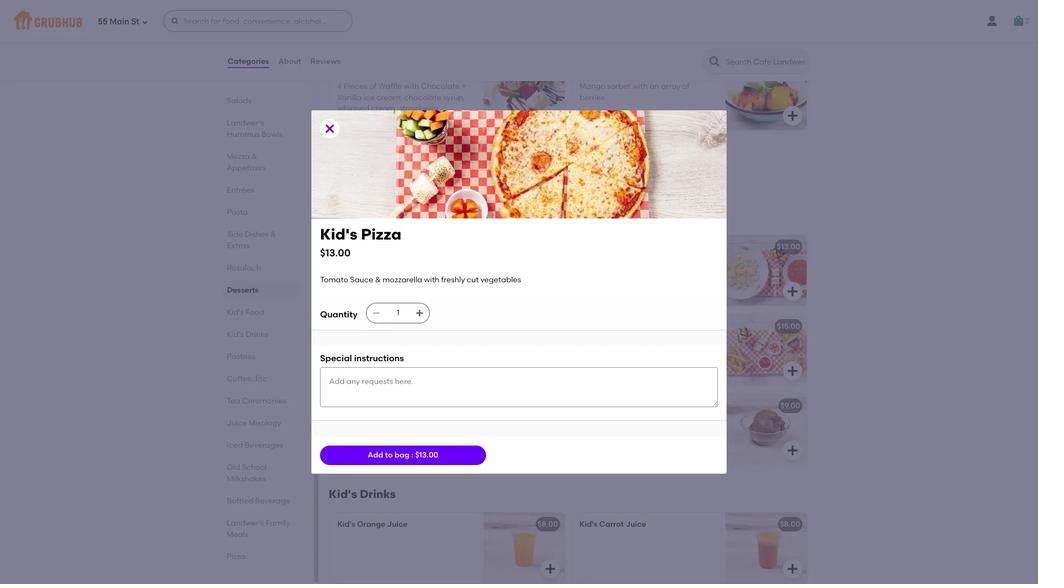 Task type: vqa. For each thing, say whether or not it's contained in the screenshot.
left the
no



Task type: locate. For each thing, give the bounding box(es) containing it.
berries
[[580, 93, 605, 102]]

0 horizontal spatial cream
[[351, 146, 376, 155]]

0 vertical spatial and
[[436, 337, 451, 346]]

freshly inside with french fries, ketchup,  and freshly cut vegetables
[[338, 348, 361, 357]]

1 horizontal spatial and
[[693, 348, 708, 357]]

1 horizontal spatial juice
[[387, 520, 408, 529]]

landwer's inside landwer's hummus bowls
[[227, 118, 265, 128]]

tea ceremonies
[[227, 397, 287, 406]]

pizza for kid's pizza $13.00
[[361, 225, 402, 243]]

ice for ice cream (2 scoops)
[[580, 401, 591, 411]]

svg image
[[142, 19, 148, 25], [544, 109, 557, 122], [787, 109, 800, 122], [324, 122, 337, 135], [544, 167, 557, 180], [416, 309, 424, 318], [787, 365, 800, 378], [787, 444, 800, 457], [544, 563, 557, 576], [787, 563, 800, 576]]

juice for kid's orange juice
[[387, 520, 408, 529]]

0 horizontal spatial $8.00
[[538, 520, 558, 529]]

1 horizontal spatial of
[[369, 82, 377, 91]]

$9.00
[[781, 67, 801, 76], [781, 401, 801, 411]]

school
[[242, 463, 267, 472]]

0 horizontal spatial kid's drinks
[[227, 330, 269, 339]]

2 horizontal spatial juice
[[626, 520, 647, 529]]

kid's
[[580, 322, 597, 331]]

cream, right ice at the top
[[377, 93, 403, 102]]

sesame
[[669, 337, 698, 346]]

with inside fried halloumi cheese served with a side of vegetables
[[446, 417, 462, 426]]

& inside mezza & appetizers
[[252, 152, 258, 161]]

special instructions
[[320, 353, 404, 364]]

scoop)
[[423, 146, 450, 155]]

side dishes & extras
[[227, 230, 276, 251]]

mixology
[[249, 419, 282, 428]]

bowls
[[262, 130, 283, 139]]

appetizers
[[227, 163, 266, 173]]

freshly
[[338, 269, 361, 278], [442, 275, 465, 284], [338, 348, 361, 357], [580, 359, 604, 368]]

0 horizontal spatial drinks
[[246, 330, 269, 339]]

of right array
[[683, 82, 690, 91]]

0 vertical spatial cream,
[[377, 93, 403, 102]]

sorbet
[[608, 82, 631, 91]]

1 horizontal spatial drinks
[[360, 487, 396, 501]]

2 horizontal spatial of
[[683, 82, 690, 91]]

extras
[[227, 241, 250, 251]]

halloumi
[[357, 401, 391, 411]]

kid's drinks up orange
[[329, 487, 396, 501]]

0 horizontal spatial of
[[354, 428, 362, 437]]

0 vertical spatial drinks
[[246, 330, 269, 339]]

0 vertical spatial waffle
[[367, 67, 392, 76]]

0 vertical spatial desserts
[[329, 34, 378, 48]]

waffle
[[367, 67, 392, 76], [378, 82, 402, 91]]

&
[[252, 152, 258, 161], [271, 230, 276, 239], [393, 258, 398, 267], [375, 275, 381, 284]]

fries, inside with french fries, ketchup,  and freshly cut vegetables
[[383, 337, 401, 346]]

scoops)
[[630, 401, 660, 411]]

two
[[580, 337, 595, 346]]

two mini hamburgers in sesame buns with french fries, ketchup and freshly cut vegetables
[[580, 337, 708, 368]]

Search Cafe Landwer search field
[[725, 57, 808, 67]]

tea
[[227, 397, 241, 406]]

juice up iced
[[227, 419, 247, 428]]

0 vertical spatial fries,
[[383, 337, 401, 346]]

chocolate
[[421, 82, 460, 91]]

search icon image
[[709, 55, 722, 68]]

0 horizontal spatial food
[[246, 308, 265, 317]]

0 horizontal spatial ice
[[338, 146, 349, 155]]

1 vertical spatial ice
[[580, 401, 591, 411]]

1 vertical spatial cream
[[593, 401, 619, 411]]

mozzarella
[[400, 258, 440, 267], [383, 275, 423, 284]]

1 vertical spatial and
[[693, 348, 708, 357]]

juice right carrot at the right of the page
[[626, 520, 647, 529]]

ice cream scoop (two scoop)
[[338, 146, 450, 155]]

cream left scoop
[[351, 146, 376, 155]]

landwer's inside landwer's family meals
[[227, 519, 265, 528]]

instructions
[[354, 353, 404, 364]]

and
[[436, 337, 451, 346], [693, 348, 708, 357]]

kid's drinks up pastries on the left of page
[[227, 330, 269, 339]]

tomato sauce & mozzarella with freshly cut vegetables down kid's pizza
[[338, 258, 457, 278]]

0 horizontal spatial fries,
[[383, 337, 401, 346]]

2 button
[[1013, 11, 1030, 31]]

& up appetizers
[[252, 152, 258, 161]]

0 horizontal spatial kid's food
[[227, 308, 265, 317]]

array
[[662, 82, 681, 91]]

kid's food up kid's drinks tab
[[227, 308, 265, 317]]

drinks up pastries tab
[[246, 330, 269, 339]]

1 horizontal spatial desserts
[[329, 34, 378, 48]]

with
[[404, 82, 419, 91], [633, 82, 648, 91], [442, 258, 457, 267], [424, 275, 440, 284], [600, 348, 615, 357], [446, 417, 462, 426]]

0 horizontal spatial and
[[436, 337, 451, 346]]

buns
[[580, 348, 598, 357]]

food inside tab
[[246, 308, 265, 317]]

of up ice at the top
[[369, 82, 377, 91]]

$13.00 inside button
[[778, 242, 801, 252]]

fries, down tenders
[[383, 337, 401, 346]]

1 vertical spatial waffle
[[378, 82, 402, 91]]

categories
[[228, 57, 269, 66]]

kid's sliders image
[[726, 315, 807, 385]]

cream left (2
[[593, 401, 619, 411]]

kid's food
[[329, 210, 389, 223], [227, 308, 265, 317]]

pizza inside kid's pizza $13.00
[[361, 225, 402, 243]]

landwer's for meals
[[227, 519, 265, 528]]

strawberry
[[399, 104, 439, 113]]

2 landwer's from the top
[[227, 519, 265, 528]]

kid's food up kid's pizza $13.00
[[329, 210, 389, 223]]

sticks
[[392, 401, 414, 411]]

about button
[[278, 42, 302, 81]]

in
[[661, 337, 667, 346]]

kid's pasta image
[[726, 235, 807, 306]]

pastries tab
[[227, 351, 295, 363]]

kid's inside tab
[[227, 330, 244, 339]]

juice mixology tab
[[227, 418, 295, 429]]

beverages
[[245, 441, 284, 450]]

with inside two mini hamburgers in sesame buns with french fries, ketchup and freshly cut vegetables
[[600, 348, 615, 357]]

and down sesame
[[693, 348, 708, 357]]

1 vertical spatial landwer's
[[227, 519, 265, 528]]

landwer's hummus bowls tab
[[227, 117, 295, 140]]

1 horizontal spatial ice
[[580, 401, 591, 411]]

$15.00
[[778, 322, 801, 331]]

Input item quantity number field
[[386, 304, 410, 323]]

juice right orange
[[387, 520, 408, 529]]

1 horizontal spatial cream
[[593, 401, 619, 411]]

waffle right dessert
[[367, 67, 392, 76]]

kid's chicken tenders
[[338, 322, 419, 331]]

1 horizontal spatial $8.00
[[781, 520, 801, 529]]

juice inside tab
[[227, 419, 247, 428]]

0 vertical spatial $9.00
[[781, 67, 801, 76]]

0 horizontal spatial juice
[[227, 419, 247, 428]]

fries,
[[383, 337, 401, 346], [642, 348, 659, 357]]

1 vertical spatial kid's drinks
[[329, 487, 396, 501]]

1 $8.00 from the left
[[538, 520, 558, 529]]

kid's orange juice image
[[484, 513, 565, 583]]

0 horizontal spatial desserts
[[227, 286, 259, 295]]

juice for kid's carrot juice
[[626, 520, 647, 529]]

1 horizontal spatial food
[[360, 210, 389, 223]]

ice for ice cream scoop (two scoop)
[[338, 146, 349, 155]]

desserts tab
[[227, 285, 295, 296]]

desserts up dessert
[[329, 34, 378, 48]]

tomato sauce & mozzarella with freshly cut vegetables
[[338, 258, 457, 278], [320, 275, 521, 284]]

kid's inside kid's pizza $13.00
[[320, 225, 358, 243]]

4
[[338, 82, 342, 91]]

landwer's up hummus
[[227, 118, 265, 128]]

tomato up quantity
[[320, 275, 349, 284]]

cream, down ice at the top
[[371, 104, 397, 113]]

and right ketchup,
[[436, 337, 451, 346]]

1 vertical spatial desserts
[[227, 286, 259, 295]]

1 horizontal spatial kid's food
[[329, 210, 389, 223]]

1 $9.00 from the top
[[781, 67, 801, 76]]

drinks up the kid's orange juice
[[360, 487, 396, 501]]

bottled beverage tab
[[227, 496, 295, 507]]

mezza
[[227, 152, 250, 161]]

svg image
[[1013, 15, 1026, 28], [171, 17, 179, 25], [544, 285, 557, 298], [787, 285, 800, 298], [372, 309, 381, 318], [544, 365, 557, 378]]

tomato down kid's pizza
[[338, 258, 366, 267]]

1 horizontal spatial fries,
[[642, 348, 659, 357]]

etc
[[256, 374, 268, 384]]

0 vertical spatial kid's food
[[329, 210, 389, 223]]

entrées tab
[[227, 184, 295, 196]]

entrées
[[227, 186, 255, 195]]

food up kid's pizza $13.00
[[360, 210, 389, 223]]

1 landwer's from the top
[[227, 118, 265, 128]]

bag
[[395, 451, 410, 460]]

0 vertical spatial sauce
[[368, 258, 391, 267]]

$9.00 for ice cream (2 scoops) image
[[781, 401, 801, 411]]

0 vertical spatial ice
[[338, 146, 349, 155]]

dishes
[[245, 230, 269, 239]]

0 vertical spatial landwer's
[[227, 118, 265, 128]]

pizza
[[361, 225, 402, 243], [357, 242, 377, 252], [227, 552, 246, 562]]

with inside mango sorbet with an array of berries
[[633, 82, 648, 91]]

0 vertical spatial cream
[[351, 146, 376, 155]]

landwer's
[[227, 118, 265, 128], [227, 519, 265, 528]]

tomato
[[338, 258, 366, 267], [320, 275, 349, 284]]

1 horizontal spatial kid's drinks
[[329, 487, 396, 501]]

1 vertical spatial food
[[246, 308, 265, 317]]

food up kid's drinks tab
[[246, 308, 265, 317]]

iced beverages
[[227, 441, 284, 450]]

kid's drinks inside tab
[[227, 330, 269, 339]]

kid's inside tab
[[227, 308, 244, 317]]

ice down whipped
[[338, 146, 349, 155]]

& up input item quantity number field
[[393, 258, 398, 267]]

kid's carrot juice
[[580, 520, 647, 529]]

fries, down hamburgers on the bottom of the page
[[642, 348, 659, 357]]

svg image inside 2 button
[[1013, 15, 1026, 28]]

and inside two mini hamburgers in sesame buns with french fries, ketchup and freshly cut vegetables
[[693, 348, 708, 357]]

with
[[338, 337, 355, 346]]

$8.00 for kid's orange juice
[[538, 520, 558, 529]]

0 vertical spatial kid's drinks
[[227, 330, 269, 339]]

0 vertical spatial food
[[360, 210, 389, 223]]

drinks inside kid's drinks tab
[[246, 330, 269, 339]]

1 vertical spatial kid's food
[[227, 308, 265, 317]]

coffee, etc tab
[[227, 373, 295, 385]]

of right the side
[[354, 428, 362, 437]]

waffle down dessert waffle
[[378, 82, 402, 91]]

2 $8.00 from the left
[[781, 520, 801, 529]]

kid's
[[329, 210, 357, 223], [320, 225, 358, 243], [338, 242, 356, 252], [227, 308, 244, 317], [338, 322, 356, 331], [227, 330, 244, 339], [338, 401, 356, 411], [329, 487, 357, 501], [338, 520, 356, 529], [580, 520, 598, 529]]

2 $9.00 from the top
[[781, 401, 801, 411]]

$13.00
[[778, 242, 801, 252], [320, 246, 351, 259], [535, 401, 558, 411], [415, 451, 439, 460]]

1 vertical spatial cream,
[[371, 104, 397, 113]]

1 vertical spatial fries,
[[642, 348, 659, 357]]

old school milkshakes
[[227, 463, 267, 484]]

cream
[[351, 146, 376, 155], [593, 401, 619, 411]]

desserts down 'rosalach'
[[227, 286, 259, 295]]

1 vertical spatial $9.00
[[781, 401, 801, 411]]

landwer's up meals
[[227, 519, 265, 528]]

& right dishes
[[271, 230, 276, 239]]

ice left (2
[[580, 401, 591, 411]]

main
[[110, 17, 129, 26]]

categories button
[[227, 42, 270, 81]]



Task type: describe. For each thing, give the bounding box(es) containing it.
(2
[[621, 401, 628, 411]]

add to bag : $13.00
[[368, 451, 439, 460]]

ceremonies
[[242, 397, 287, 406]]

side
[[338, 428, 353, 437]]

55 main st
[[98, 17, 139, 26]]

of inside mango sorbet with an array of berries
[[683, 82, 690, 91]]

special
[[320, 353, 352, 364]]

juice mixology
[[227, 419, 282, 428]]

syrup,
[[444, 93, 465, 102]]

mango
[[580, 82, 606, 91]]

55
[[98, 17, 108, 26]]

1 vertical spatial mozzarella
[[383, 275, 423, 284]]

st
[[131, 17, 139, 26]]

shakshuka's
[[227, 74, 272, 83]]

vegetables inside two mini hamburgers in sesame buns with french fries, ketchup and freshly cut vegetables
[[619, 359, 660, 368]]

tomato sauce & mozzarella with freshly cut vegetables up input item quantity number field
[[320, 275, 521, 284]]

kid's chicken tenders image
[[484, 315, 565, 385]]

desserts inside tab
[[227, 286, 259, 295]]

pizza for kid's pizza
[[357, 242, 377, 252]]

landwer's for bowls
[[227, 118, 265, 128]]

beverage
[[256, 497, 291, 506]]

with inside tomato sauce & mozzarella with freshly cut vegetables
[[442, 258, 457, 267]]

rosalach
[[227, 263, 261, 273]]

1 vertical spatial tomato
[[320, 275, 349, 284]]

reviews
[[311, 57, 341, 66]]

pasta
[[227, 208, 248, 217]]

vanilla
[[338, 93, 362, 102]]

vegetables inside fried halloumi cheese served with a side of vegetables
[[363, 428, 404, 437]]

ice cream (2 scoops)
[[580, 401, 660, 411]]

kid's drinks tab
[[227, 329, 295, 340]]

salads
[[227, 96, 252, 106]]

whipped
[[338, 104, 370, 113]]

shakshuka's tab
[[227, 73, 295, 84]]

chicken
[[357, 322, 388, 331]]

cream for scoop
[[351, 146, 376, 155]]

pizza inside "tab"
[[227, 552, 246, 562]]

salads tab
[[227, 95, 295, 107]]

ketchup,
[[402, 337, 434, 346]]

family
[[266, 519, 290, 528]]

about
[[278, 57, 301, 66]]

:
[[412, 451, 414, 460]]

Special instructions text field
[[320, 367, 719, 407]]

kid's pizza image
[[484, 235, 565, 306]]

hamburgers
[[614, 337, 659, 346]]

kid's food tab
[[227, 307, 295, 318]]

$8.00 for kid's carrot juice
[[781, 520, 801, 529]]

reviews button
[[310, 42, 341, 81]]

2
[[1026, 16, 1030, 25]]

pizza tab
[[227, 551, 295, 563]]

coffee,
[[227, 374, 254, 384]]

meals
[[227, 530, 249, 539]]

add
[[368, 451, 384, 460]]

cut inside two mini hamburgers in sesame buns with french fries, ketchup and freshly cut vegetables
[[606, 359, 618, 368]]

& down kid's pizza
[[375, 275, 381, 284]]

old school milkshakes tab
[[227, 462, 295, 485]]

landwer's family meals tab
[[227, 518, 295, 541]]

cut inside tomato sauce & mozzarella with freshly cut vegetables
[[363, 269, 375, 278]]

$14.00
[[535, 322, 558, 331]]

mezza & appetizers
[[227, 152, 266, 173]]

with french fries, ketchup,  and freshly cut vegetables
[[338, 337, 451, 357]]

orange
[[357, 520, 386, 529]]

fried halloumi cheese served with a side of vegetables
[[338, 417, 469, 437]]

to
[[385, 451, 393, 460]]

pasta tab
[[227, 207, 295, 218]]

pieces
[[344, 82, 368, 91]]

0 vertical spatial tomato
[[338, 258, 366, 267]]

fried
[[338, 417, 356, 426]]

ice cream (2 scoops) image
[[726, 394, 807, 465]]

rosalach tab
[[227, 262, 295, 274]]

bottled
[[227, 497, 254, 506]]

kid's halloumi sticks image
[[484, 394, 565, 465]]

0 vertical spatial mozzarella
[[400, 258, 440, 267]]

dessert
[[338, 67, 366, 76]]

quantity
[[320, 310, 358, 320]]

mini
[[596, 337, 612, 346]]

a
[[464, 417, 469, 426]]

iced
[[227, 441, 243, 450]]

scoop
[[378, 146, 402, 155]]

kid's carrot juice image
[[726, 513, 807, 583]]

$6.00
[[538, 145, 558, 154]]

kid's food inside kid's food tab
[[227, 308, 265, 317]]

of inside fried halloumi cheese served with a side of vegetables
[[354, 428, 362, 437]]

tea ceremonies tab
[[227, 396, 295, 407]]

hummus
[[227, 130, 260, 139]]

milkshakes
[[227, 474, 267, 484]]

coffee, etc
[[227, 374, 268, 384]]

dessert waffle
[[338, 67, 392, 76]]

old
[[227, 463, 240, 472]]

sauce inside tomato sauce & mozzarella with freshly cut vegetables
[[368, 258, 391, 267]]

with inside 4 pieces of waffle with chocolate + vanilla ice cream, chocolate syrup, whipped cream, strawberry
[[404, 82, 419, 91]]

of inside 4 pieces of waffle with chocolate + vanilla ice cream, chocolate syrup, whipped cream, strawberry
[[369, 82, 377, 91]]

bottled beverage
[[227, 497, 291, 506]]

main navigation navigation
[[0, 0, 1039, 42]]

served
[[419, 417, 445, 426]]

kid's orange juice
[[338, 520, 408, 529]]

kid's pizza
[[338, 242, 377, 252]]

cream for (2
[[593, 401, 619, 411]]

side dishes & extras tab
[[227, 229, 295, 252]]

kid's halloumi sticks
[[338, 401, 414, 411]]

freshly inside two mini hamburgers in sesame buns with french fries, ketchup and freshly cut vegetables
[[580, 359, 604, 368]]

svg image inside main navigation navigation
[[142, 19, 148, 25]]

4 pieces of waffle with chocolate + vanilla ice cream, chocolate syrup, whipped cream, strawberry
[[338, 82, 466, 113]]

french
[[356, 337, 382, 346]]

mango sorbet with an array of berries
[[580, 82, 690, 102]]

mezza & appetizers tab
[[227, 151, 295, 174]]

chocolate
[[405, 93, 442, 102]]

waffle inside 4 pieces of waffle with chocolate + vanilla ice cream, chocolate syrup, whipped cream, strawberry
[[378, 82, 402, 91]]

carrot
[[600, 520, 624, 529]]

an
[[650, 82, 660, 91]]

(two
[[404, 146, 422, 155]]

cut inside with french fries, ketchup,  and freshly cut vegetables
[[363, 348, 375, 357]]

landwer's hummus bowls
[[227, 118, 283, 139]]

iced beverages tab
[[227, 440, 295, 451]]

dessert waffle image
[[484, 60, 565, 130]]

ice
[[364, 93, 375, 102]]

fries, inside two mini hamburgers in sesame buns with french fries, ketchup and freshly cut vegetables
[[642, 348, 659, 357]]

vegetables inside with french fries, ketchup,  and freshly cut vegetables
[[377, 348, 418, 357]]

mango perfume (v) image
[[726, 60, 807, 130]]

tenders
[[389, 322, 419, 331]]

cheese
[[391, 417, 418, 426]]

$13.00 inside kid's pizza $13.00
[[320, 246, 351, 259]]

& inside side dishes & extras
[[271, 230, 276, 239]]

1 vertical spatial drinks
[[360, 487, 396, 501]]

$9.00 for mango perfume (v) image at the top right of the page
[[781, 67, 801, 76]]

sliders
[[599, 322, 624, 331]]

$13.00 button
[[574, 235, 807, 306]]

and inside with french fries, ketchup,  and freshly cut vegetables
[[436, 337, 451, 346]]

side
[[227, 230, 243, 239]]

pastries
[[227, 352, 256, 361]]

landwer's family meals
[[227, 519, 290, 539]]

vegetables inside tomato sauce & mozzarella with freshly cut vegetables
[[377, 269, 418, 278]]

1 vertical spatial sauce
[[350, 275, 374, 284]]

halloumi
[[358, 417, 389, 426]]



